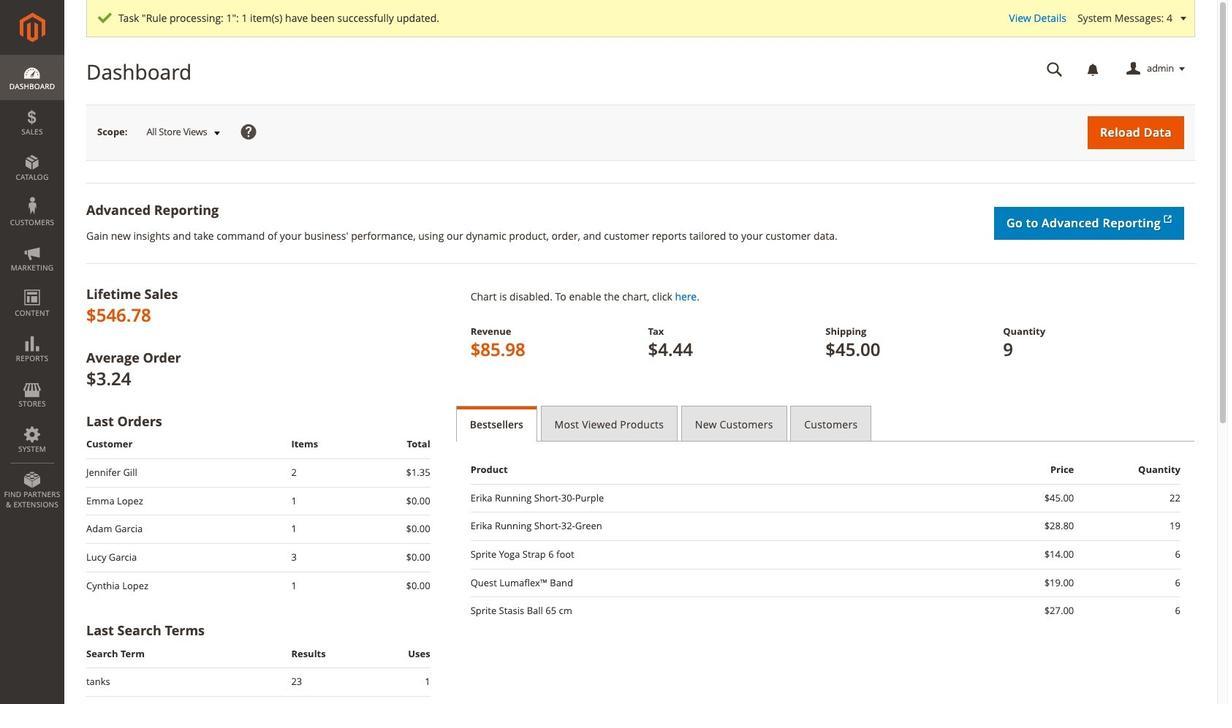 Task type: locate. For each thing, give the bounding box(es) containing it.
menu bar
[[0, 55, 64, 517]]

None text field
[[1037, 56, 1074, 82]]

tab list
[[456, 406, 1196, 442]]



Task type: vqa. For each thing, say whether or not it's contained in the screenshot.
text box
yes



Task type: describe. For each thing, give the bounding box(es) containing it.
magento admin panel image
[[19, 12, 45, 42]]



